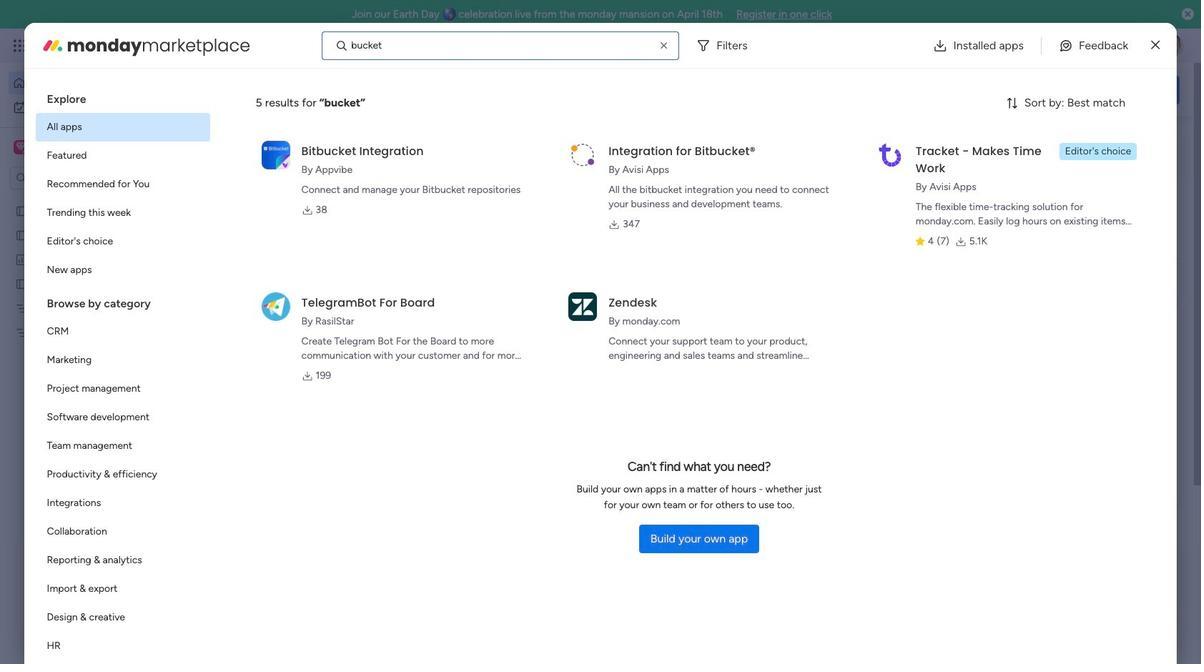 Task type: locate. For each thing, give the bounding box(es) containing it.
Search in workspace field
[[30, 170, 119, 186]]

2 heading from the top
[[35, 285, 210, 317]]

public board image
[[15, 204, 29, 217], [15, 228, 29, 242], [15, 277, 29, 290], [239, 290, 255, 305]]

monday marketplace image
[[41, 34, 64, 57], [1042, 39, 1056, 53]]

list box
[[35, 80, 210, 664], [0, 196, 182, 537]]

1 circle o image from the top
[[987, 199, 996, 210]]

option
[[9, 72, 174, 94], [9, 96, 174, 119], [35, 113, 210, 142], [35, 142, 210, 170], [35, 170, 210, 199], [0, 198, 182, 201], [35, 199, 210, 227], [35, 227, 210, 256], [35, 256, 210, 285], [35, 317, 210, 346], [35, 346, 210, 375], [35, 375, 210, 403], [35, 403, 210, 432], [35, 432, 210, 460], [35, 460, 210, 489], [35, 489, 210, 518], [35, 518, 210, 546], [35, 546, 210, 575], [35, 575, 210, 604], [35, 604, 210, 632], [35, 632, 210, 661]]

0 vertical spatial heading
[[35, 80, 210, 113]]

workspace selection element
[[14, 139, 119, 157]]

2 circle o image from the top
[[987, 236, 996, 247]]

monday marketplace image right select product image
[[41, 34, 64, 57]]

component image
[[239, 312, 252, 325]]

select product image
[[13, 39, 27, 53]]

1 vertical spatial circle o image
[[987, 236, 996, 247]]

see plans image
[[237, 38, 250, 54]]

1 vertical spatial dapulse x slim image
[[1158, 132, 1176, 149]]

1 vertical spatial heading
[[35, 285, 210, 317]]

search everything image
[[1077, 39, 1091, 53]]

monday marketplace image left search everything image
[[1042, 39, 1056, 53]]

quick search results list box
[[221, 162, 931, 527]]

dapulse x slim image
[[1151, 37, 1160, 54], [1158, 132, 1176, 149]]

0 vertical spatial circle o image
[[987, 199, 996, 210]]

heading
[[35, 80, 210, 113], [35, 285, 210, 317]]

add to favorites image
[[424, 290, 438, 304]]

2 image
[[990, 29, 1002, 45]]

circle o image down circle o icon
[[987, 236, 996, 247]]

notifications image
[[947, 39, 962, 53]]

app logo image
[[261, 141, 290, 169], [569, 141, 597, 169], [876, 141, 904, 169], [261, 292, 290, 321], [569, 292, 597, 321]]

circle o image up circle o icon
[[987, 199, 996, 210]]

circle o image
[[987, 199, 996, 210], [987, 236, 996, 247]]

0 vertical spatial dapulse x slim image
[[1151, 37, 1160, 54]]



Task type: vqa. For each thing, say whether or not it's contained in the screenshot.
'Help' icon
yes



Task type: describe. For each thing, give the bounding box(es) containing it.
public dashboard image
[[15, 252, 29, 266]]

1 horizontal spatial monday marketplace image
[[1042, 39, 1056, 53]]

workspace image
[[14, 139, 28, 155]]

help image
[[1108, 39, 1123, 53]]

update feed image
[[979, 39, 993, 53]]

1 heading from the top
[[35, 80, 210, 113]]

terry turtle image
[[1161, 34, 1184, 57]]

help center element
[[965, 618, 1180, 664]]

circle o image
[[987, 218, 996, 228]]

getting started element
[[965, 550, 1180, 607]]

workspace image
[[16, 139, 26, 155]]

0 horizontal spatial monday marketplace image
[[41, 34, 64, 57]]



